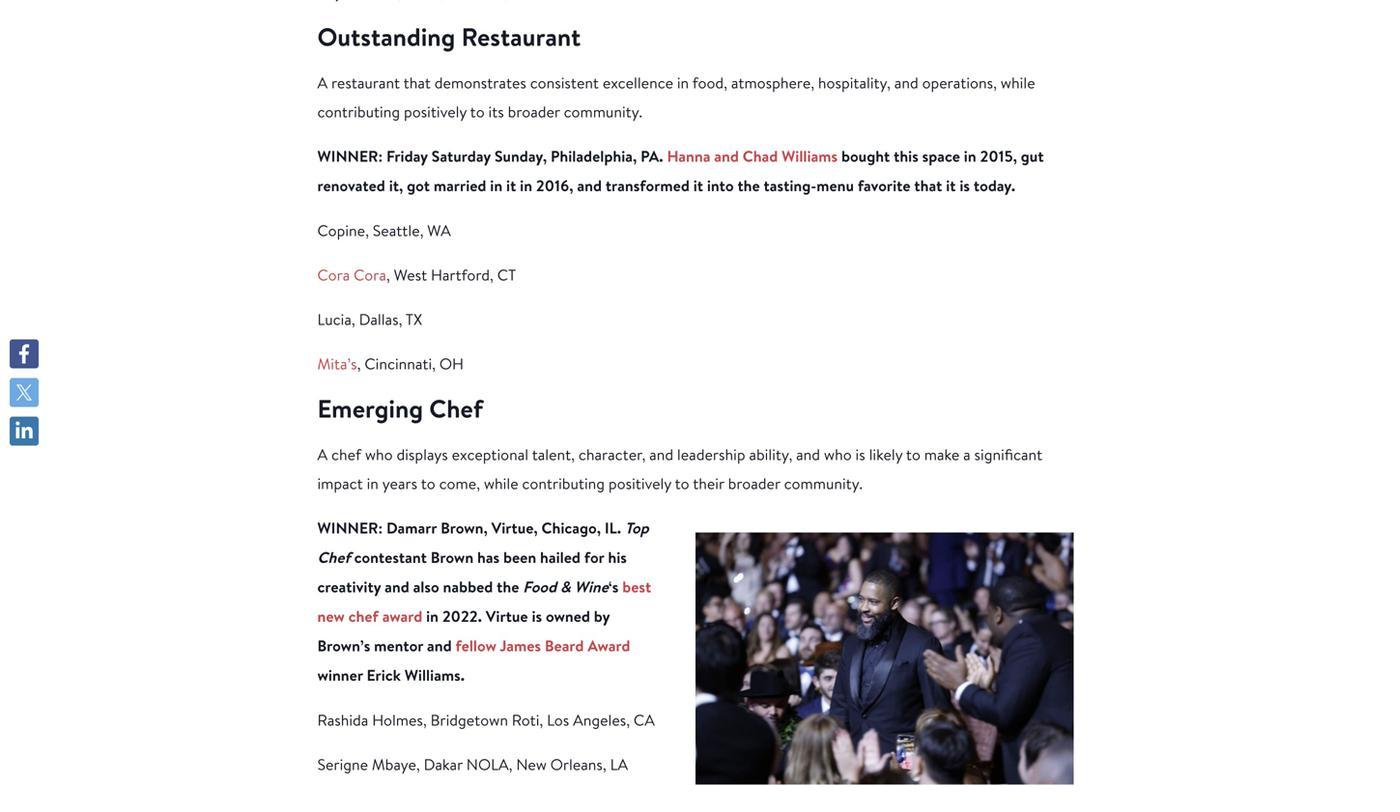 Task type: locate. For each thing, give the bounding box(es) containing it.
's
[[609, 577, 619, 597]]

it
[[506, 175, 516, 196], [693, 175, 703, 196], [946, 175, 956, 196]]

0 horizontal spatial while
[[484, 473, 518, 493]]

top
[[625, 518, 649, 538]]

also
[[413, 577, 439, 597]]

1 vertical spatial while
[[484, 473, 518, 493]]

a for a chef who displays exceptional talent, character, and leadership ability, and who is likely to make a significant impact in years to come, while contributing positively to their broader community.
[[317, 444, 328, 465]]

who up years
[[365, 444, 393, 465]]

copine, seattle, wa
[[317, 220, 451, 240]]

1 a from the top
[[317, 72, 328, 93]]

winner: up 'renovated'
[[317, 146, 383, 166]]

it,
[[389, 175, 403, 196]]

the right into at the right top of page
[[738, 175, 760, 196]]

2 who from the left
[[824, 444, 852, 465]]

0 vertical spatial broader
[[508, 101, 560, 122]]

winner: down impact
[[317, 518, 383, 538]]

0 horizontal spatial cora
[[317, 265, 350, 285]]

the
[[738, 175, 760, 196], [497, 577, 519, 597]]

chef inside top chef
[[317, 547, 351, 568]]

broader right its
[[508, 101, 560, 122]]

0 vertical spatial that
[[403, 72, 431, 93]]

2 vertical spatial is
[[532, 606, 542, 627]]

mbaye,
[[372, 754, 420, 775]]

a inside a chef who displays exceptional talent, character, and leadership ability, and who is likely to make a significant impact in years to come, while contributing positively to their broader community.
[[317, 444, 328, 465]]

chef for top chef
[[317, 547, 351, 568]]

positively inside a restaurant that demonstrates consistent excellence in food, atmosphere, hospitality, and operations, while contributing positively to its broader community.
[[404, 101, 467, 122]]

contributing down talent,
[[522, 473, 605, 493]]

1 vertical spatial positively
[[609, 473, 671, 493]]

2 horizontal spatial it
[[946, 175, 956, 196]]

chef right new
[[348, 606, 379, 627]]

is inside in 2022. virtue is owned by brown's mentor and
[[532, 606, 542, 627]]

the inside bought this space in 2015, gut renovated it, got married in it in 2016, and transformed it into the tasting-menu favorite that it is today.
[[738, 175, 760, 196]]

is left today.
[[960, 175, 970, 196]]

chef
[[429, 392, 483, 426], [317, 547, 351, 568]]

and right ability,
[[796, 444, 820, 465]]

0 vertical spatial contributing
[[317, 101, 400, 122]]

0 vertical spatial the
[[738, 175, 760, 196]]

1 vertical spatial winner:
[[317, 518, 383, 538]]

character,
[[579, 444, 646, 465]]

1 horizontal spatial is
[[856, 444, 865, 465]]

1 horizontal spatial broader
[[728, 473, 780, 493]]

and inside bought this space in 2015, gut renovated it, got married in it in 2016, and transformed it into the tasting-menu favorite that it is today.
[[577, 175, 602, 196]]

0 horizontal spatial broader
[[508, 101, 560, 122]]

a inside a restaurant that demonstrates consistent excellence in food, atmosphere, hospitality, and operations, while contributing positively to its broader community.
[[317, 72, 328, 93]]

married
[[434, 175, 486, 196]]

,
[[386, 265, 390, 285], [357, 353, 361, 374]]

hospitality,
[[818, 72, 891, 93]]

erick
[[367, 665, 401, 686]]

cora left west
[[354, 265, 386, 285]]

to left its
[[470, 101, 485, 122]]

1 who from the left
[[365, 444, 393, 465]]

cora up lucia,
[[317, 265, 350, 285]]

1 winner: from the top
[[317, 146, 383, 166]]

1 horizontal spatial contributing
[[522, 473, 605, 493]]

and right hospitality,
[[894, 72, 918, 93]]

winner:
[[317, 146, 383, 166], [317, 518, 383, 538]]

while inside a chef who displays exceptional talent, character, and leadership ability, and who is likely to make a significant impact in years to come, while contributing positively to their broader community.
[[484, 473, 518, 493]]

1 vertical spatial ,
[[357, 353, 361, 374]]

0 horizontal spatial positively
[[404, 101, 467, 122]]

beard
[[545, 636, 584, 656]]

angeles,
[[573, 710, 630, 730]]

to left their
[[675, 473, 689, 493]]

come,
[[439, 473, 480, 493]]

community. down excellence
[[564, 101, 643, 122]]

1 horizontal spatial while
[[1001, 72, 1035, 93]]

1 vertical spatial contributing
[[522, 473, 605, 493]]

williams
[[782, 146, 838, 166]]

and down philadelphia,
[[577, 175, 602, 196]]

mita's , cincinnati, oh
[[317, 353, 464, 374]]

creativity
[[317, 577, 381, 597]]

winner: for winner: friday saturday sunday, philadelphia, pa. hanna and chad williams
[[317, 146, 383, 166]]

1 horizontal spatial cora
[[354, 265, 386, 285]]

bought this space in 2015, gut renovated it, got married in it in 2016, and transformed it into the tasting-menu favorite that it is today.
[[317, 146, 1044, 196]]

positively down character,
[[609, 473, 671, 493]]

2015,
[[980, 146, 1017, 166]]

chef
[[331, 444, 361, 465], [348, 606, 379, 627]]

0 vertical spatial positively
[[404, 101, 467, 122]]

0 horizontal spatial it
[[506, 175, 516, 196]]

0 vertical spatial is
[[960, 175, 970, 196]]

in inside in 2022. virtue is owned by brown's mentor and
[[426, 606, 439, 627]]

1 vertical spatial that
[[914, 175, 942, 196]]

, left cincinnati,
[[357, 353, 361, 374]]

0 vertical spatial winner:
[[317, 146, 383, 166]]

1 horizontal spatial positively
[[609, 473, 671, 493]]

chef up impact
[[331, 444, 361, 465]]

0 horizontal spatial is
[[532, 606, 542, 627]]

positively up saturday
[[404, 101, 467, 122]]

restaurant
[[461, 20, 581, 54]]

talent,
[[532, 444, 575, 465]]

broader down ability,
[[728, 473, 780, 493]]

0 vertical spatial chef
[[429, 392, 483, 426]]

owned
[[546, 606, 590, 627]]

and up williams.
[[427, 636, 452, 656]]

it down the sunday,
[[506, 175, 516, 196]]

chef inside the best new chef award
[[348, 606, 379, 627]]

a restaurant that demonstrates consistent excellence in food, atmosphere, hospitality, and operations, while contributing positively to its broader community.
[[317, 72, 1035, 122]]

today.
[[974, 175, 1016, 196]]

by
[[594, 606, 610, 627]]

that inside a restaurant that demonstrates consistent excellence in food, atmosphere, hospitality, and operations, while contributing positively to its broader community.
[[403, 72, 431, 93]]

serigne mbaye, dakar nola, new orleans, la
[[317, 754, 628, 775]]

linkedin in image
[[14, 422, 34, 441]]

contributing down restaurant
[[317, 101, 400, 122]]

virtue,
[[491, 518, 538, 538]]

consistent
[[530, 72, 599, 93]]

1 horizontal spatial ,
[[386, 265, 390, 285]]

2 winner: from the top
[[317, 518, 383, 538]]

los
[[547, 710, 569, 730]]

a for a restaurant that demonstrates consistent excellence in food, atmosphere, hospitality, and operations, while contributing positively to its broader community.
[[317, 72, 328, 93]]

2016,
[[536, 175, 573, 196]]

winner: for winner:
[[317, 518, 383, 538]]

chef up creativity at the bottom of page
[[317, 547, 351, 568]]

that down the space
[[914, 175, 942, 196]]

positively
[[404, 101, 467, 122], [609, 473, 671, 493]]

1 it from the left
[[506, 175, 516, 196]]

and left also
[[385, 577, 409, 597]]

and inside in 2022. virtue is owned by brown's mentor and
[[427, 636, 452, 656]]

broader inside a restaurant that demonstrates consistent excellence in food, atmosphere, hospitality, and operations, while contributing positively to its broader community.
[[508, 101, 560, 122]]

fellow james beard award winner erick williams.
[[317, 636, 630, 686]]

and up into at the right top of page
[[714, 146, 739, 166]]

virtue
[[486, 606, 528, 627]]

in left food,
[[677, 72, 689, 93]]

chef down oh
[[429, 392, 483, 426]]

rashida holmes, bridgetown roti, los angeles, ca
[[317, 710, 655, 730]]

0 vertical spatial chef
[[331, 444, 361, 465]]

2 a from the top
[[317, 444, 328, 465]]

while down exceptional
[[484, 473, 518, 493]]

tx
[[406, 309, 422, 329]]

positively inside a chef who displays exceptional talent, character, and leadership ability, and who is likely to make a significant impact in years to come, while contributing positively to their broader community.
[[609, 473, 671, 493]]

is inside a chef who displays exceptional talent, character, and leadership ability, and who is likely to make a significant impact in years to come, while contributing positively to their broader community.
[[856, 444, 865, 465]]

1 vertical spatial chef
[[348, 606, 379, 627]]

who
[[365, 444, 393, 465], [824, 444, 852, 465]]

got
[[407, 175, 430, 196]]

new
[[516, 754, 547, 775]]

1 horizontal spatial the
[[738, 175, 760, 196]]

1 horizontal spatial who
[[824, 444, 852, 465]]

winner
[[317, 665, 363, 686]]

1 horizontal spatial chef
[[429, 392, 483, 426]]

0 horizontal spatial that
[[403, 72, 431, 93]]

that
[[403, 72, 431, 93], [914, 175, 942, 196]]

community. inside a chef who displays exceptional talent, character, and leadership ability, and who is likely to make a significant impact in years to come, while contributing positively to their broader community.
[[784, 473, 863, 493]]

is down food
[[532, 606, 542, 627]]

1 vertical spatial community.
[[784, 473, 863, 493]]

the up virtue
[[497, 577, 519, 597]]

ca
[[634, 710, 655, 730]]

1 horizontal spatial community.
[[784, 473, 863, 493]]

hartford,
[[431, 265, 494, 285]]

1 horizontal spatial that
[[914, 175, 942, 196]]

0 horizontal spatial chef
[[317, 547, 351, 568]]

is
[[960, 175, 970, 196], [856, 444, 865, 465], [532, 606, 542, 627]]

that right restaurant
[[403, 72, 431, 93]]

community.
[[564, 101, 643, 122], [784, 473, 863, 493]]

2 cora from the left
[[354, 265, 386, 285]]

1 vertical spatial broader
[[728, 473, 780, 493]]

while inside a restaurant that demonstrates consistent excellence in food, atmosphere, hospitality, and operations, while contributing positively to its broader community.
[[1001, 72, 1035, 93]]

this
[[894, 146, 919, 166]]

that inside bought this space in 2015, gut renovated it, got married in it in 2016, and transformed it into the tasting-menu favorite that it is today.
[[914, 175, 942, 196]]

outstanding
[[317, 20, 455, 54]]

lucia,
[[317, 309, 355, 329]]

1 vertical spatial is
[[856, 444, 865, 465]]

0 horizontal spatial community.
[[564, 101, 643, 122]]

renovated
[[317, 175, 385, 196]]

0 vertical spatial community.
[[564, 101, 643, 122]]

, left west
[[386, 265, 390, 285]]

2 horizontal spatial is
[[960, 175, 970, 196]]

community. down ability,
[[784, 473, 863, 493]]

been
[[503, 547, 536, 568]]

3 it from the left
[[946, 175, 956, 196]]

mita's link
[[317, 353, 357, 374]]

a up impact
[[317, 444, 328, 465]]

0 horizontal spatial who
[[365, 444, 393, 465]]

0 vertical spatial a
[[317, 72, 328, 93]]

in left 2022.
[[426, 606, 439, 627]]

a left restaurant
[[317, 72, 328, 93]]

to right likely
[[906, 444, 921, 465]]

0 horizontal spatial the
[[497, 577, 519, 597]]

while right "operations,"
[[1001, 72, 1035, 93]]

0 horizontal spatial ,
[[357, 353, 361, 374]]

cora
[[317, 265, 350, 285], [354, 265, 386, 285]]

his
[[608, 547, 627, 568]]

is left likely
[[856, 444, 865, 465]]

hailed
[[540, 547, 581, 568]]

a chef who displays exceptional talent, character, and leadership ability, and who is likely to make a significant impact in years to come, while contributing positively to their broader community.
[[317, 444, 1043, 493]]

1 vertical spatial a
[[317, 444, 328, 465]]

in left years
[[367, 473, 379, 493]]

space
[[922, 146, 960, 166]]

its
[[488, 101, 504, 122]]

1 horizontal spatial it
[[693, 175, 703, 196]]

best
[[622, 577, 651, 597]]

to
[[470, 101, 485, 122], [906, 444, 921, 465], [421, 473, 435, 493], [675, 473, 689, 493]]

copine,
[[317, 220, 369, 240]]

0 horizontal spatial contributing
[[317, 101, 400, 122]]

it down the space
[[946, 175, 956, 196]]

james
[[500, 636, 541, 656]]

1 vertical spatial the
[[497, 577, 519, 597]]

who left likely
[[824, 444, 852, 465]]

contestant
[[354, 547, 427, 568]]

1 vertical spatial chef
[[317, 547, 351, 568]]

0 vertical spatial while
[[1001, 72, 1035, 93]]

and
[[894, 72, 918, 93], [714, 146, 739, 166], [577, 175, 602, 196], [649, 444, 673, 465], [796, 444, 820, 465], [385, 577, 409, 597], [427, 636, 452, 656]]

it left into at the right top of page
[[693, 175, 703, 196]]

west
[[394, 265, 427, 285]]

2 it from the left
[[693, 175, 703, 196]]



Task type: vqa. For each thing, say whether or not it's contained in the screenshot.
4.6 stars "Image"
no



Task type: describe. For each thing, give the bounding box(es) containing it.
ct
[[497, 265, 516, 285]]

operations,
[[922, 72, 997, 93]]

contributing inside a restaurant that demonstrates consistent excellence in food, atmosphere, hospitality, and operations, while contributing positively to its broader community.
[[317, 101, 400, 122]]

transformed
[[606, 175, 690, 196]]

sunday,
[[495, 146, 547, 166]]

into
[[707, 175, 734, 196]]

broader inside a chef who displays exceptional talent, character, and leadership ability, and who is likely to make a significant impact in years to come, while contributing positively to their broader community.
[[728, 473, 780, 493]]

displays
[[397, 444, 448, 465]]

ability,
[[749, 444, 792, 465]]

contestant brown has been hailed for his creativity and also nabbed the
[[317, 547, 627, 597]]

saturday
[[431, 146, 491, 166]]

bought
[[841, 146, 890, 166]]

years
[[382, 473, 418, 493]]

in 2022. virtue is owned by brown's mentor and
[[317, 606, 610, 656]]

il.
[[605, 518, 621, 538]]

chicago,
[[542, 518, 601, 538]]

the chicago chef damarr brown at the james beard awards image
[[696, 533, 1074, 785]]

the inside contestant brown has been hailed for his creativity and also nabbed the
[[497, 577, 519, 597]]

0 vertical spatial ,
[[386, 265, 390, 285]]

is inside bought this space in 2015, gut renovated it, got married in it in 2016, and transformed it into the tasting-menu favorite that it is today.
[[960, 175, 970, 196]]

winner: friday saturday sunday, philadelphia, pa. hanna and chad williams
[[317, 146, 838, 166]]

holmes,
[[372, 710, 427, 730]]

la
[[610, 754, 628, 775]]

mita's
[[317, 353, 357, 374]]

contributing inside a chef who displays exceptional talent, character, and leadership ability, and who is likely to make a significant impact in years to come, while contributing positively to their broader community.
[[522, 473, 605, 493]]

mentor
[[374, 636, 423, 656]]

1 cora from the left
[[317, 265, 350, 285]]

tasting-
[[764, 175, 817, 196]]

excellence
[[603, 72, 673, 93]]

philadelphia,
[[551, 146, 637, 166]]

wine
[[575, 577, 609, 597]]

and right character,
[[649, 444, 673, 465]]

rashida
[[317, 710, 368, 730]]

nabbed
[[443, 577, 493, 597]]

food
[[523, 577, 557, 597]]

and inside contestant brown has been hailed for his creativity and also nabbed the
[[385, 577, 409, 597]]

best new chef award link
[[317, 577, 651, 627]]

likely
[[869, 444, 903, 465]]

williams.
[[405, 665, 465, 686]]

brown's
[[317, 636, 370, 656]]

demonstrates
[[435, 72, 526, 93]]

gut
[[1021, 146, 1044, 166]]

friday
[[386, 146, 428, 166]]

make
[[924, 444, 960, 465]]

serigne
[[317, 754, 368, 775]]

chef for emerging chef
[[429, 392, 483, 426]]

to right years
[[421, 473, 435, 493]]

in inside a chef who displays exceptional talent, character, and leadership ability, and who is likely to make a significant impact in years to come, while contributing positively to their broader community.
[[367, 473, 379, 493]]

and inside a restaurant that demonstrates consistent excellence in food, atmosphere, hospitality, and operations, while contributing positively to its broader community.
[[894, 72, 918, 93]]

cora cora link
[[317, 265, 386, 285]]

a
[[963, 444, 971, 465]]

chad
[[743, 146, 778, 166]]

pa.
[[641, 146, 663, 166]]

wa
[[427, 220, 451, 240]]

chef inside a chef who displays exceptional talent, character, and leadership ability, and who is likely to make a significant impact in years to come, while contributing positively to their broader community.
[[331, 444, 361, 465]]

outstanding restaurant
[[317, 20, 581, 54]]

hanna and chad williams link
[[667, 146, 838, 166]]

food & wine 's
[[523, 577, 622, 597]]

seattle,
[[373, 220, 424, 240]]

nola,
[[466, 754, 513, 775]]

dallas,
[[359, 309, 402, 329]]

orleans,
[[550, 754, 606, 775]]

facebook f image
[[14, 344, 34, 364]]

award
[[382, 606, 422, 627]]

restaurant
[[331, 72, 400, 93]]

new
[[317, 606, 345, 627]]

significant
[[974, 444, 1043, 465]]

fellow
[[455, 636, 497, 656]]

in inside a restaurant that demonstrates consistent excellence in food, atmosphere, hospitality, and operations, while contributing positively to its broader community.
[[677, 72, 689, 93]]

fellow james beard award link
[[455, 636, 630, 656]]

to inside a restaurant that demonstrates consistent excellence in food, atmosphere, hospitality, and operations, while contributing positively to its broader community.
[[470, 101, 485, 122]]

emerging
[[317, 392, 423, 426]]

menu
[[817, 175, 854, 196]]

in left 2016,
[[520, 175, 532, 196]]

community. inside a restaurant that demonstrates consistent excellence in food, atmosphere, hospitality, and operations, while contributing positively to its broader community.
[[564, 101, 643, 122]]

dakar
[[424, 754, 463, 775]]

damarr
[[386, 518, 437, 538]]

oh
[[439, 353, 464, 374]]

award
[[588, 636, 630, 656]]

in left 2015,
[[964, 146, 976, 166]]

bridgetown
[[431, 710, 508, 730]]

emerging chef
[[317, 392, 483, 426]]

roti,
[[512, 710, 543, 730]]

cincinnati,
[[365, 353, 436, 374]]

in right married
[[490, 175, 503, 196]]

brown,
[[441, 518, 488, 538]]

food,
[[692, 72, 727, 93]]

for
[[584, 547, 604, 568]]

damarr brown, virtue, chicago, il.
[[383, 518, 625, 538]]



